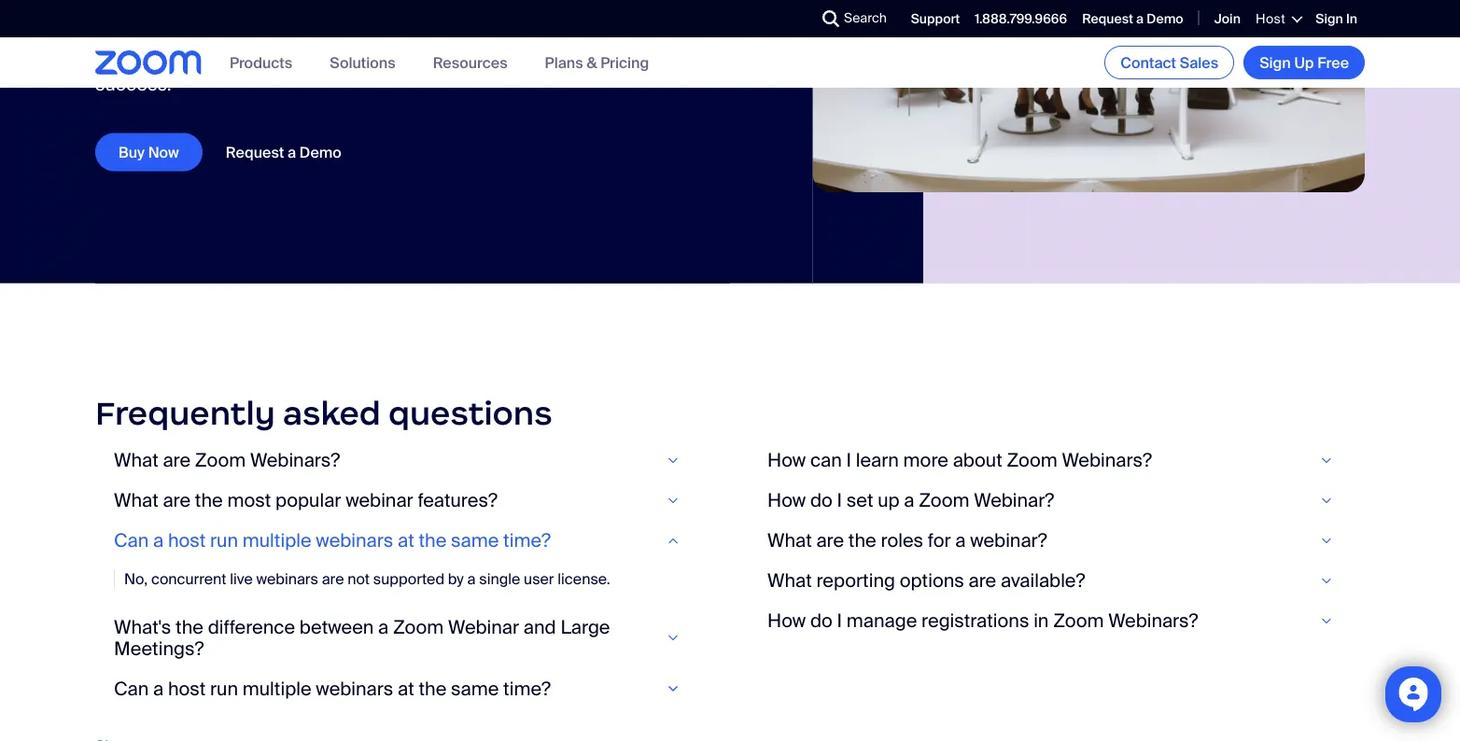 Task type: describe. For each thing, give the bounding box(es) containing it.
single
[[479, 570, 520, 589]]

frequently asked questions
[[95, 393, 553, 433]]

options
[[900, 569, 964, 593]]

available?
[[1001, 569, 1085, 593]]

resources
[[433, 53, 508, 72]]

2 can a host run multiple webinars at the same time? from the top
[[114, 677, 551, 701]]

what are the roles for a webinar?
[[767, 529, 1047, 553]]

learn
[[856, 449, 899, 473]]

webinars? for how can i learn more about zoom webinars?
[[1062, 449, 1152, 473]]

time? for second can a host run multiple webinars at the same time? dropdown button
[[503, 677, 551, 701]]

do for manage
[[810, 609, 833, 633]]

started
[[131, 28, 192, 51]]

2 same from the top
[[451, 677, 499, 701]]

how do i set up a zoom webinar? button
[[767, 489, 1346, 513]]

the left most
[[195, 489, 223, 513]]

demo for the bottom request a demo link
[[300, 142, 342, 162]]

host
[[1256, 10, 1286, 27]]

products button
[[230, 53, 292, 72]]

request a demo for the bottom request a demo link
[[226, 142, 342, 162]]

success.
[[95, 72, 172, 96]]

2 at from the top
[[398, 677, 414, 701]]

sales
[[1180, 53, 1219, 72]]

1 run from the top
[[210, 529, 238, 553]]

are for roles
[[816, 529, 844, 553]]

set
[[847, 489, 873, 513]]

now
[[148, 142, 179, 162]]

buy now
[[119, 142, 179, 162]]

how for how can i learn more about zoom webinars?
[[767, 449, 806, 473]]

host button
[[1256, 10, 1301, 27]]

2 run from the top
[[210, 677, 238, 701]]

the inside get started with zoom webinars and discover all the ways you can reach more people, engage your audiences, and track metrics core to your success.
[[514, 28, 542, 51]]

how for how do i set up a zoom webinar?
[[767, 489, 806, 513]]

all
[[491, 28, 510, 51]]

supported
[[373, 570, 444, 589]]

plans & pricing
[[545, 53, 649, 72]]

track
[[460, 50, 502, 74]]

do for set
[[810, 489, 833, 513]]

more inside frequently asked questions element
[[903, 449, 949, 473]]

how can i learn more about zoom webinars? button
[[767, 449, 1346, 473]]

contact
[[1121, 53, 1176, 72]]

how do i manage registrations in zoom webinars? button
[[767, 609, 1346, 633]]

no, concurrent live webinars are not supported by a single user license.
[[124, 570, 610, 589]]

what reporting options are available? button
[[767, 569, 1346, 593]]

between
[[300, 615, 374, 639]]

up
[[1294, 53, 1314, 72]]

what for what are the roles for a webinar?
[[767, 529, 812, 553]]

how for how do i manage registrations in zoom webinars?
[[767, 609, 806, 633]]

concurrent
[[151, 570, 226, 589]]

1 vertical spatial request
[[226, 142, 284, 162]]

engage
[[213, 50, 279, 74]]

no,
[[124, 570, 148, 589]]

1 can a host run multiple webinars at the same time? button from the top
[[114, 529, 693, 553]]

what's the difference between a zoom webinar and large meetings?
[[114, 615, 610, 660]]

webinar?
[[974, 489, 1054, 513]]

support link
[[911, 10, 960, 28]]

pricing
[[601, 53, 649, 72]]

0 vertical spatial request a demo link
[[1082, 10, 1184, 28]]

what are zoom webinars? button
[[114, 449, 693, 473]]

webinars for 2nd can a host run multiple webinars at the same time? dropdown button from the bottom of the frequently asked questions element
[[316, 529, 393, 553]]

zoom up most
[[195, 449, 246, 473]]

the left roles
[[849, 529, 876, 553]]

meetings?
[[114, 637, 204, 660]]

sign up free link
[[1244, 46, 1365, 79]]

search
[[844, 9, 887, 27]]

join link
[[1214, 10, 1241, 28]]

webinars? for how do i manage registrations in zoom webinars?
[[1108, 609, 1198, 633]]

registrations
[[922, 609, 1029, 633]]

get started with zoom webinars and discover all the ways you can reach more people, engage your audiences, and track metrics core to your success.
[[95, 28, 713, 96]]

how do i set up a zoom webinar?
[[767, 489, 1054, 513]]

zoom inside get started with zoom webinars and discover all the ways you can reach more people, engage your audiences, and track metrics core to your success.
[[236, 28, 287, 51]]

time? for 2nd can a host run multiple webinars at the same time? dropdown button from the bottom of the frequently asked questions element
[[503, 529, 551, 553]]

&
[[587, 53, 597, 72]]

and inside what's the difference between a zoom webinar and large meetings?
[[524, 615, 556, 639]]

frequently
[[95, 393, 275, 433]]

webinars for second can a host run multiple webinars at the same time? dropdown button
[[316, 677, 393, 701]]

1 same from the top
[[451, 529, 499, 553]]

discover
[[413, 28, 486, 51]]

with
[[197, 28, 231, 51]]

audiences,
[[324, 50, 418, 74]]

how do i manage registrations in zoom webinars?
[[767, 609, 1198, 633]]

what reporting options are available?
[[767, 569, 1085, 593]]

1 at from the top
[[398, 529, 414, 553]]

people,
[[145, 50, 209, 74]]

license.
[[558, 570, 610, 589]]

1 horizontal spatial request
[[1082, 10, 1133, 28]]

sign for sign up free
[[1260, 53, 1291, 72]]

zoom inside what's the difference between a zoom webinar and large meetings?
[[393, 615, 444, 639]]

1 can a host run multiple webinars at the same time? from the top
[[114, 529, 551, 553]]

1 host from the top
[[168, 529, 206, 553]]

are for most
[[163, 489, 191, 513]]

webinars
[[291, 28, 372, 51]]

most
[[227, 489, 271, 513]]

products
[[230, 53, 292, 72]]

contact sales link
[[1105, 46, 1234, 79]]

in
[[1034, 609, 1049, 633]]

for
[[928, 529, 951, 553]]

are for webinars?
[[163, 449, 191, 473]]



Task type: locate. For each thing, give the bounding box(es) containing it.
sign
[[1316, 10, 1343, 28], [1260, 53, 1291, 72]]

frequently asked questions element
[[95, 393, 1365, 741]]

are down frequently
[[163, 449, 191, 473]]

buy
[[119, 142, 145, 162]]

2 multiple from the top
[[243, 677, 311, 701]]

zoom right in
[[1053, 609, 1104, 633]]

1 vertical spatial at
[[398, 677, 414, 701]]

what for what reporting options are available?
[[767, 569, 812, 593]]

0 horizontal spatial can
[[628, 28, 659, 51]]

0 horizontal spatial more
[[95, 50, 140, 74]]

0 horizontal spatial sign
[[1260, 53, 1291, 72]]

multiple for 2nd can a host run multiple webinars at the same time? dropdown button from the bottom of the frequently asked questions element
[[243, 529, 311, 553]]

what are the most popular webinar features? button
[[114, 489, 693, 513]]

2 host from the top
[[168, 677, 206, 701]]

user
[[524, 570, 554, 589]]

sign for sign in
[[1316, 10, 1343, 28]]

0 horizontal spatial request a demo link
[[202, 133, 365, 172]]

are down what are zoom webinars?
[[163, 489, 191, 513]]

run
[[210, 529, 238, 553], [210, 677, 238, 701]]

0 vertical spatial request a demo
[[1082, 10, 1184, 28]]

roles
[[881, 529, 923, 553]]

what for what are the most popular webinar features?
[[114, 489, 158, 513]]

you
[[593, 28, 623, 51]]

1 vertical spatial multiple
[[243, 677, 311, 701]]

can a host run multiple webinars at the same time? down what's the difference between a zoom webinar and large meetings?
[[114, 677, 551, 701]]

the down what's the difference between a zoom webinar and large meetings? "dropdown button"
[[419, 677, 447, 701]]

can a host run multiple webinars at the same time? button up supported
[[114, 529, 693, 553]]

0 vertical spatial can
[[628, 28, 659, 51]]

search image
[[823, 10, 839, 27], [823, 10, 839, 27]]

0 vertical spatial how
[[767, 449, 806, 473]]

run down difference
[[210, 677, 238, 701]]

a inside what's the difference between a zoom webinar and large meetings?
[[378, 615, 389, 639]]

questions
[[388, 393, 553, 433]]

not
[[348, 570, 370, 589]]

at
[[398, 529, 414, 553], [398, 677, 414, 701]]

demo for the top request a demo link
[[1147, 10, 1184, 28]]

request a demo down products popup button
[[226, 142, 342, 162]]

more left people,
[[95, 50, 140, 74]]

0 vertical spatial host
[[168, 529, 206, 553]]

sign left up
[[1260, 53, 1291, 72]]

can up no,
[[114, 529, 149, 553]]

1 horizontal spatial sign
[[1316, 10, 1343, 28]]

multiple for second can a host run multiple webinars at the same time? dropdown button
[[243, 677, 311, 701]]

0 vertical spatial run
[[210, 529, 238, 553]]

3 how from the top
[[767, 609, 806, 633]]

zoom down supported
[[393, 615, 444, 639]]

webinars down what's the difference between a zoom webinar and large meetings?
[[316, 677, 393, 701]]

live
[[230, 570, 253, 589]]

1 horizontal spatial your
[[641, 50, 677, 74]]

request
[[1082, 10, 1133, 28], [226, 142, 284, 162]]

asked
[[283, 393, 381, 433]]

the
[[514, 28, 542, 51], [195, 489, 223, 513], [419, 529, 447, 553], [849, 529, 876, 553], [176, 615, 203, 639], [419, 677, 447, 701]]

0 vertical spatial do
[[810, 489, 833, 513]]

1 vertical spatial can a host run multiple webinars at the same time?
[[114, 677, 551, 701]]

0 vertical spatial webinars
[[316, 529, 393, 553]]

0 vertical spatial demo
[[1147, 10, 1184, 28]]

at up supported
[[398, 529, 414, 553]]

1 horizontal spatial request a demo
[[1082, 10, 1184, 28]]

reach
[[664, 28, 713, 51]]

can up pricing
[[628, 28, 659, 51]]

large
[[561, 615, 610, 639]]

1 horizontal spatial demo
[[1147, 10, 1184, 28]]

metrics
[[507, 50, 572, 74]]

what are the roles for a webinar? button
[[767, 529, 1346, 553]]

popular
[[275, 489, 341, 513]]

time? up user
[[503, 529, 551, 553]]

1 vertical spatial more
[[903, 449, 949, 473]]

your right to
[[641, 50, 677, 74]]

1 time? from the top
[[503, 529, 551, 553]]

can
[[114, 529, 149, 553], [114, 677, 149, 701]]

0 vertical spatial sign
[[1316, 10, 1343, 28]]

1 horizontal spatial request a demo link
[[1082, 10, 1184, 28]]

webinars right live
[[256, 570, 318, 589]]

0 vertical spatial can a host run multiple webinars at the same time? button
[[114, 529, 693, 553]]

what's the difference between a zoom webinar and large meetings? button
[[114, 615, 693, 660]]

what are zoom webinars?
[[114, 449, 340, 473]]

2 vertical spatial webinars
[[316, 677, 393, 701]]

and left track
[[423, 50, 455, 74]]

what are the most popular webinar features?
[[114, 489, 498, 513]]

buy now link
[[95, 133, 202, 172]]

1 vertical spatial can a host run multiple webinars at the same time? button
[[114, 677, 693, 701]]

i left manage
[[837, 609, 842, 633]]

1 horizontal spatial can
[[810, 449, 842, 473]]

request up contact
[[1082, 10, 1133, 28]]

multiple down most
[[243, 529, 311, 553]]

sign up free
[[1260, 53, 1349, 72]]

request a demo link down products popup button
[[202, 133, 365, 172]]

difference
[[208, 615, 295, 639]]

the right the all
[[514, 28, 542, 51]]

reporting
[[816, 569, 895, 593]]

request a demo
[[1082, 10, 1184, 28], [226, 142, 342, 162]]

1 horizontal spatial and
[[423, 50, 455, 74]]

1 vertical spatial webinars
[[256, 570, 318, 589]]

1 vertical spatial can
[[114, 677, 149, 701]]

webinars up "not"
[[316, 529, 393, 553]]

can
[[628, 28, 659, 51], [810, 449, 842, 473]]

more up how do i set up a zoom webinar?
[[903, 449, 949, 473]]

how can i learn more about zoom webinars?
[[767, 449, 1152, 473]]

0 horizontal spatial and
[[376, 28, 409, 51]]

host
[[168, 529, 206, 553], [168, 677, 206, 701]]

and
[[376, 28, 409, 51], [423, 50, 455, 74], [524, 615, 556, 639]]

in
[[1346, 10, 1358, 28]]

how
[[767, 449, 806, 473], [767, 489, 806, 513], [767, 609, 806, 633]]

plans
[[545, 53, 583, 72]]

None search field
[[754, 4, 827, 34]]

1 can from the top
[[114, 529, 149, 553]]

sign in link
[[1316, 10, 1358, 28]]

can inside frequently asked questions element
[[810, 449, 842, 473]]

by
[[448, 570, 464, 589]]

1 vertical spatial demo
[[300, 142, 342, 162]]

2 can a host run multiple webinars at the same time? button from the top
[[114, 677, 693, 701]]

your
[[283, 50, 320, 74], [641, 50, 677, 74]]

i
[[846, 449, 852, 473], [837, 489, 842, 513], [837, 609, 842, 633]]

1.888.799.9666
[[975, 10, 1067, 28]]

are left "not"
[[322, 570, 344, 589]]

1 vertical spatial do
[[810, 609, 833, 633]]

do left set
[[810, 489, 833, 513]]

multiple down difference
[[243, 677, 311, 701]]

up
[[878, 489, 900, 513]]

0 vertical spatial same
[[451, 529, 499, 553]]

i for learn
[[846, 449, 852, 473]]

same down webinar
[[451, 677, 499, 701]]

2 can from the top
[[114, 677, 149, 701]]

same up by at the left bottom of the page
[[451, 529, 499, 553]]

1 vertical spatial i
[[837, 489, 842, 513]]

and left large
[[524, 615, 556, 639]]

2 how from the top
[[767, 489, 806, 513]]

the up supported
[[419, 529, 447, 553]]

1 vertical spatial host
[[168, 677, 206, 701]]

request a demo up contact
[[1082, 10, 1184, 28]]

1 vertical spatial sign
[[1260, 53, 1291, 72]]

0 horizontal spatial demo
[[300, 142, 342, 162]]

what for what are zoom webinars?
[[114, 449, 158, 473]]

0 horizontal spatial your
[[283, 50, 320, 74]]

0 vertical spatial time?
[[503, 529, 551, 553]]

zoom up for
[[919, 489, 970, 513]]

2 time? from the top
[[503, 677, 551, 701]]

1 vertical spatial same
[[451, 677, 499, 701]]

can inside get started with zoom webinars and discover all the ways you can reach more people, engage your audiences, and track metrics core to your success.
[[628, 28, 659, 51]]

2 do from the top
[[810, 609, 833, 633]]

2 vertical spatial how
[[767, 609, 806, 633]]

can down meetings?
[[114, 677, 149, 701]]

1 vertical spatial request a demo
[[226, 142, 342, 162]]

get
[[95, 28, 127, 51]]

zoom logo image
[[95, 51, 202, 74]]

sign left in
[[1316, 10, 1343, 28]]

the right what's
[[176, 615, 203, 639]]

run up live
[[210, 529, 238, 553]]

1.888.799.9666 link
[[975, 10, 1067, 28]]

what
[[114, 449, 158, 473], [114, 489, 158, 513], [767, 529, 812, 553], [767, 569, 812, 593]]

what's
[[114, 615, 171, 639]]

1 how from the top
[[767, 449, 806, 473]]

0 vertical spatial more
[[95, 50, 140, 74]]

1 vertical spatial can
[[810, 449, 842, 473]]

host down meetings?
[[168, 677, 206, 701]]

support
[[911, 10, 960, 28]]

same
[[451, 529, 499, 553], [451, 677, 499, 701]]

features?
[[418, 489, 498, 513]]

webinars?
[[250, 449, 340, 473], [1062, 449, 1152, 473], [1108, 609, 1198, 633]]

i for set
[[837, 489, 842, 513]]

request a demo link up contact
[[1082, 10, 1184, 28]]

request down products popup button
[[226, 142, 284, 162]]

1 horizontal spatial more
[[903, 449, 949, 473]]

host up concurrent
[[168, 529, 206, 553]]

and up solutions
[[376, 28, 409, 51]]

0 horizontal spatial request a demo
[[226, 142, 342, 162]]

are up the reporting
[[816, 529, 844, 553]]

i left learn
[[846, 449, 852, 473]]

1 vertical spatial request a demo link
[[202, 133, 365, 172]]

sign in
[[1316, 10, 1358, 28]]

1 vertical spatial time?
[[503, 677, 551, 701]]

your right engage
[[283, 50, 320, 74]]

do down the reporting
[[810, 609, 833, 633]]

1 multiple from the top
[[243, 529, 311, 553]]

resources button
[[433, 53, 508, 72]]

0 vertical spatial can
[[114, 529, 149, 553]]

0 vertical spatial can a host run multiple webinars at the same time?
[[114, 529, 551, 553]]

more inside get started with zoom webinars and discover all the ways you can reach more people, engage your audiences, and track metrics core to your success.
[[95, 50, 140, 74]]

0 vertical spatial at
[[398, 529, 414, 553]]

core
[[576, 50, 615, 74]]

can left learn
[[810, 449, 842, 473]]

join
[[1214, 10, 1241, 28]]

are
[[163, 449, 191, 473], [163, 489, 191, 513], [816, 529, 844, 553], [969, 569, 996, 593], [322, 570, 344, 589]]

0 vertical spatial multiple
[[243, 529, 311, 553]]

about
[[953, 449, 1002, 473]]

can a host run multiple webinars at the same time? up "not"
[[114, 529, 551, 553]]

1 do from the top
[[810, 489, 833, 513]]

0 vertical spatial i
[[846, 449, 852, 473]]

zoom up webinar?
[[1007, 449, 1058, 473]]

2 vertical spatial i
[[837, 609, 842, 633]]

webinar?
[[970, 529, 1047, 553]]

request a demo for the top request a demo link
[[1082, 10, 1184, 28]]

zoom up products popup button
[[236, 28, 287, 51]]

webinar
[[448, 615, 519, 639]]

can a host run multiple webinars at the same time? button down what's the difference between a zoom webinar and large meetings? "dropdown button"
[[114, 677, 693, 701]]

the inside what's the difference between a zoom webinar and large meetings?
[[176, 615, 203, 639]]

multiple
[[243, 529, 311, 553], [243, 677, 311, 701]]

1 your from the left
[[283, 50, 320, 74]]

manage
[[847, 609, 917, 633]]

i for manage
[[837, 609, 842, 633]]

1 vertical spatial how
[[767, 489, 806, 513]]

i left set
[[837, 489, 842, 513]]

plans & pricing link
[[545, 53, 649, 72]]

webinars
[[316, 529, 393, 553], [256, 570, 318, 589], [316, 677, 393, 701]]

free
[[1318, 53, 1349, 72]]

0 vertical spatial request
[[1082, 10, 1133, 28]]

contact sales
[[1121, 53, 1219, 72]]

2 your from the left
[[641, 50, 677, 74]]

at down what's the difference between a zoom webinar and large meetings? "dropdown button"
[[398, 677, 414, 701]]

are up how do i manage registrations in zoom webinars?
[[969, 569, 996, 593]]

1 vertical spatial run
[[210, 677, 238, 701]]

0 horizontal spatial request
[[226, 142, 284, 162]]

2 horizontal spatial and
[[524, 615, 556, 639]]

to
[[619, 50, 636, 74]]

time? down webinar
[[503, 677, 551, 701]]



Task type: vqa. For each thing, say whether or not it's contained in the screenshot.
Products 'dropdown button'
yes



